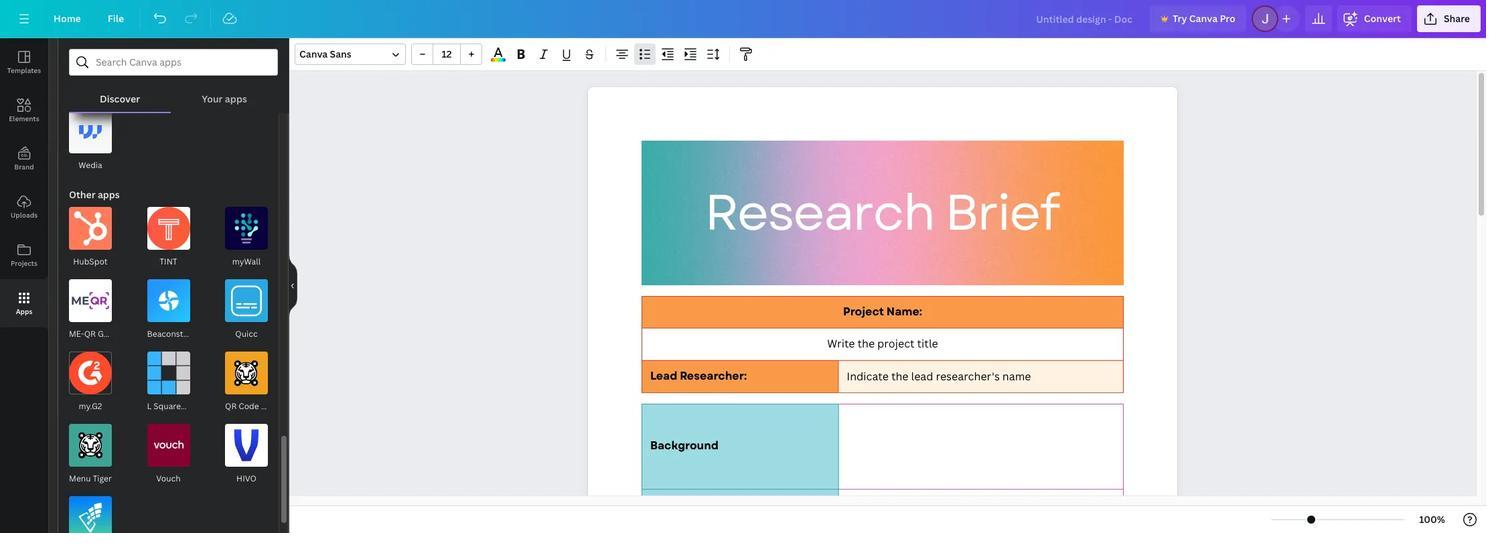 Task type: describe. For each thing, give the bounding box(es) containing it.
2 horizontal spatial qr
[[225, 401, 237, 412]]

squared
[[154, 401, 186, 412]]

me-
[[69, 328, 84, 340]]

brief
[[945, 177, 1059, 249]]

me-qr generator
[[69, 328, 137, 340]]

research brief
[[705, 177, 1059, 249]]

apps button
[[0, 279, 48, 328]]

canva sans
[[299, 48, 352, 60]]

apps
[[16, 307, 32, 316]]

try
[[1173, 12, 1187, 25]]

your
[[202, 92, 223, 105]]

brand button
[[0, 135, 48, 183]]

– – number field
[[437, 48, 456, 60]]

generator for me-qr generator
[[98, 328, 137, 340]]

projects
[[11, 259, 38, 268]]

hivo
[[237, 473, 256, 484]]

color range image
[[491, 58, 506, 62]]

discover button
[[69, 76, 171, 112]]

discover
[[100, 92, 140, 105]]

apps for other apps
[[98, 188, 120, 201]]

generator for qr code generator
[[261, 401, 300, 412]]

research
[[705, 177, 934, 249]]

canva inside popup button
[[299, 48, 328, 60]]

tiger
[[93, 473, 112, 484]]

try canva pro
[[1173, 12, 1236, 25]]

apps for your apps
[[225, 92, 247, 105]]

hubspot
[[73, 256, 108, 267]]

Design title text field
[[1026, 5, 1145, 32]]

hub
[[188, 401, 204, 412]]

your apps button
[[171, 76, 278, 112]]

sans
[[330, 48, 352, 60]]

file
[[108, 12, 124, 25]]

uploads button
[[0, 183, 48, 231]]

share
[[1444, 12, 1470, 25]]



Task type: locate. For each thing, give the bounding box(es) containing it.
qr
[[84, 328, 96, 340], [194, 328, 206, 340], [225, 401, 237, 412]]

other apps
[[69, 188, 120, 201]]

uploads
[[11, 210, 38, 220]]

l squared hub
[[147, 401, 204, 412]]

0 horizontal spatial canva
[[299, 48, 328, 60]]

generator right me- on the left of page
[[98, 328, 137, 340]]

convert
[[1364, 12, 1401, 25]]

quicc
[[235, 328, 258, 340]]

0 vertical spatial apps
[[225, 92, 247, 105]]

0 vertical spatial canva
[[1189, 12, 1218, 25]]

l
[[147, 401, 152, 412]]

tint
[[159, 256, 177, 267]]

0 horizontal spatial apps
[[98, 188, 120, 201]]

pro
[[1220, 12, 1236, 25]]

group
[[411, 44, 482, 65]]

beaconstac qr
[[147, 328, 206, 340]]

0 vertical spatial generator
[[98, 328, 137, 340]]

qr for beaconstac
[[194, 328, 206, 340]]

mywall
[[232, 256, 261, 267]]

home link
[[43, 5, 92, 32]]

apps right "other"
[[98, 188, 120, 201]]

1 vertical spatial canva
[[299, 48, 328, 60]]

menu
[[69, 473, 91, 484]]

1 horizontal spatial canva
[[1189, 12, 1218, 25]]

100% button
[[1411, 509, 1454, 530]]

projects button
[[0, 231, 48, 279]]

0 horizontal spatial qr
[[84, 328, 96, 340]]

1 horizontal spatial apps
[[225, 92, 247, 105]]

1 horizontal spatial generator
[[261, 401, 300, 412]]

100%
[[1419, 513, 1445, 526]]

apps right your at top left
[[225, 92, 247, 105]]

Research Brief text field
[[588, 87, 1177, 533]]

apps
[[225, 92, 247, 105], [98, 188, 120, 201]]

canva right try
[[1189, 12, 1218, 25]]

home
[[54, 12, 81, 25]]

canva left sans
[[299, 48, 328, 60]]

menu tiger
[[69, 473, 112, 484]]

my.g2
[[79, 401, 102, 412]]

Search Canva apps search field
[[96, 50, 251, 75]]

1 vertical spatial apps
[[98, 188, 120, 201]]

main menu bar
[[0, 0, 1486, 38]]

generator right code
[[261, 401, 300, 412]]

side panel tab list
[[0, 38, 48, 328]]

apps inside the your apps button
[[225, 92, 247, 105]]

canva sans button
[[295, 44, 406, 65]]

templates
[[7, 66, 41, 75]]

brand
[[14, 162, 34, 171]]

canva inside button
[[1189, 12, 1218, 25]]

convert button
[[1337, 5, 1412, 32]]

1 horizontal spatial qr
[[194, 328, 206, 340]]

hide image
[[289, 254, 297, 318]]

vouch
[[156, 473, 181, 484]]

generator
[[98, 328, 137, 340], [261, 401, 300, 412]]

beaconstac
[[147, 328, 192, 340]]

your apps
[[202, 92, 247, 105]]

1 vertical spatial generator
[[261, 401, 300, 412]]

share button
[[1417, 5, 1481, 32]]

qr code generator
[[225, 401, 300, 412]]

try canva pro button
[[1150, 5, 1246, 32]]

file button
[[97, 5, 135, 32]]

wedia
[[79, 159, 102, 171]]

qr for me-
[[84, 328, 96, 340]]

other
[[69, 188, 95, 201]]

elements button
[[0, 86, 48, 135]]

canva
[[1189, 12, 1218, 25], [299, 48, 328, 60]]

elements
[[9, 114, 39, 123]]

templates button
[[0, 38, 48, 86]]

0 horizontal spatial generator
[[98, 328, 137, 340]]

code
[[239, 401, 259, 412]]



Task type: vqa. For each thing, say whether or not it's contained in the screenshot.
Business Card (Landscape)'s Business
no



